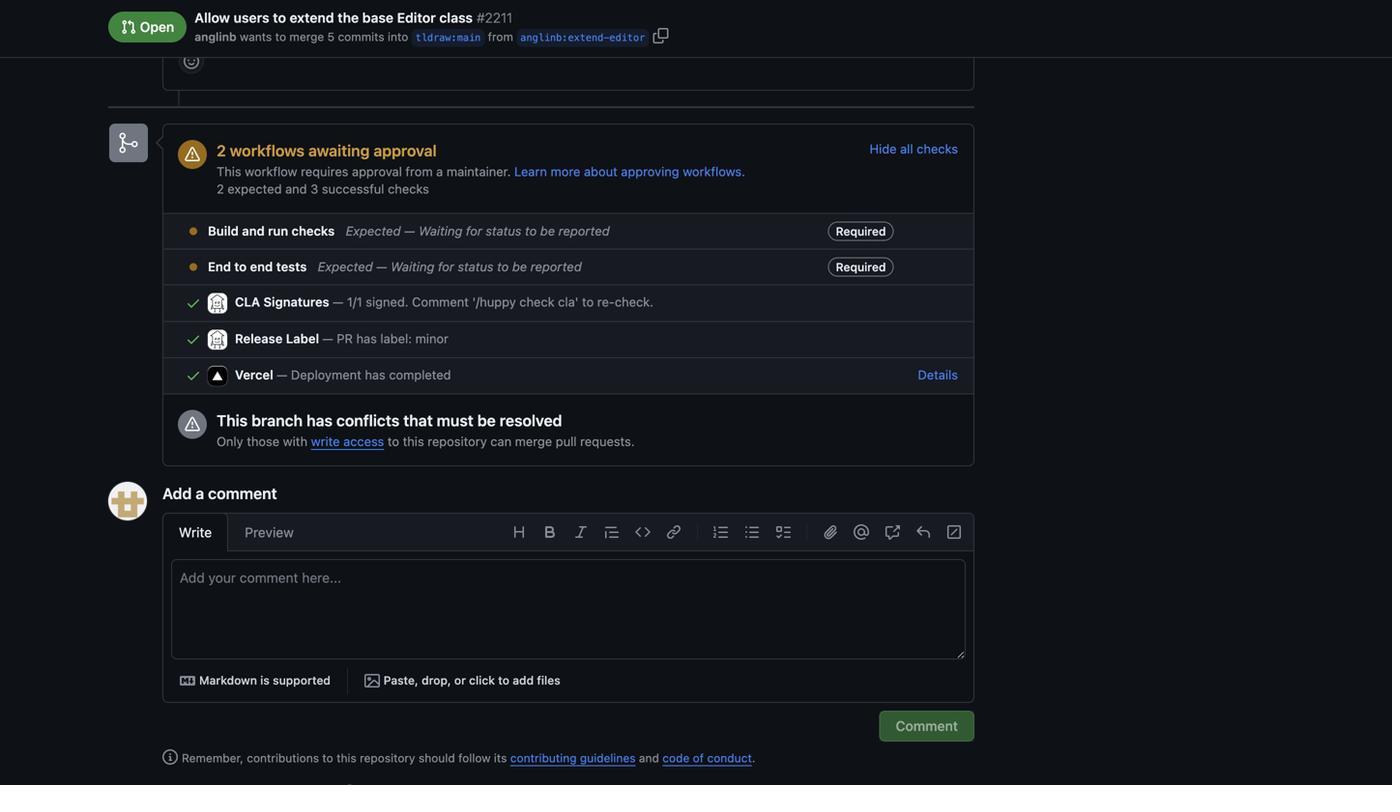 Task type: describe. For each thing, give the bounding box(es) containing it.
5
[[327, 30, 335, 44]]

remember, contributions to this repository should follow     its contributing guidelines and code of conduct .
[[182, 752, 755, 766]]

pull
[[556, 434, 577, 449]]

sharing
[[224, 15, 270, 31]]

is inside markdown is supported link
[[260, 674, 270, 688]]

remember,
[[182, 752, 243, 766]]

needed
[[812, 0, 859, 11]]

commits
[[338, 30, 384, 44]]

base
[[362, 10, 394, 26]]

to inside this branch has conflicts that must be resolved only those with write access to this repository can merge pull requests.
[[388, 434, 399, 449]]

@kiastorm !
[[274, 15, 351, 31]]

1 vertical spatial repository
[[360, 752, 415, 766]]

reported for end to end tests expected — waiting for status to be reported
[[531, 260, 582, 274]]

learn
[[514, 164, 547, 179]]

write tab panel
[[163, 560, 973, 703]]

required for build and run checks expected — waiting for status to be reported
[[836, 225, 886, 238]]

signatures
[[263, 295, 329, 310]]

release
[[235, 331, 283, 346]]

@johnsmith43233 image
[[108, 482, 147, 521]]

workflow
[[245, 164, 297, 179]]

cross reference image
[[885, 525, 900, 540]]

minor
[[415, 331, 449, 346]]

more inside 2 workflows awaiting approval this workflow requires approval from a maintainer. learn more about approving workflows. 2 expected and 3 successful checks
[[551, 164, 580, 179]]

is inside hey, we'll give this some more attention in the new year. it's always surprising where customization is needed in the editor, thanks sharing
[[798, 0, 808, 11]]

a inside 2 workflows awaiting approval this workflow requires approval from a maintainer. learn more about approving workflows. 2 expected and 3 successful checks
[[436, 164, 443, 179]]

1/1
[[347, 295, 362, 310]]

dot fill image for end to end tests
[[186, 260, 201, 275]]

its
[[494, 752, 507, 766]]

details link
[[918, 366, 958, 384]]

write access link
[[311, 434, 384, 449]]

supported
[[273, 674, 331, 688]]

check image for release
[[186, 332, 201, 348]]

comment inside button
[[896, 719, 958, 735]]

year.
[[498, 0, 528, 11]]

2 horizontal spatial and
[[639, 752, 659, 766]]

editor
[[609, 32, 645, 44]]

list ordered image
[[713, 525, 729, 540]]

add a comment
[[162, 485, 277, 503]]

cla'
[[558, 295, 579, 310]]

extend-
[[568, 32, 609, 44]]

contributing
[[510, 752, 577, 766]]

into
[[388, 30, 408, 44]]

check.
[[615, 295, 653, 310]]

click
[[469, 674, 495, 688]]

@kiastorm link
[[274, 15, 343, 31]]

from inside 2 workflows awaiting approval this workflow requires approval from a maintainer. learn more about approving workflows. 2 expected and 3 successful checks
[[405, 164, 433, 179]]

with
[[283, 434, 307, 449]]

only
[[217, 434, 243, 449]]

preview button
[[228, 513, 310, 552]]

@kiastorm
[[274, 15, 343, 31]]

files
[[537, 674, 560, 688]]

markdown is supported
[[199, 674, 331, 688]]

this for repository
[[337, 752, 356, 766]]

!
[[347, 15, 351, 31]]

— left the 1/1
[[333, 295, 344, 310]]

conflicts
[[336, 412, 400, 430]]

details
[[918, 368, 958, 382]]

required for end to end tests expected — waiting for status to be reported
[[836, 261, 886, 274]]

this inside this branch has conflicts that must be resolved only those with write access to this repository can merge pull requests.
[[403, 434, 424, 449]]

where
[[665, 0, 703, 11]]

this for some
[[271, 0, 294, 11]]

thanks
[[179, 15, 220, 31]]

vercel
[[235, 368, 273, 382]]

and inside 2 workflows awaiting approval this workflow requires approval from a maintainer. learn more about approving workflows. 2 expected and 3 successful checks
[[285, 182, 307, 196]]

resolved
[[500, 412, 562, 430]]

1 vertical spatial has
[[365, 368, 385, 382]]

#2211
[[477, 10, 512, 26]]

'/huppy
[[472, 295, 516, 310]]

bold image
[[542, 525, 558, 540]]

to left end
[[234, 260, 247, 274]]

mention image
[[854, 525, 869, 540]]

git pull request image
[[121, 20, 136, 35]]

alert image
[[185, 147, 200, 162]]

write button
[[162, 513, 228, 552]]

alert image
[[185, 417, 200, 433]]

open
[[136, 19, 174, 35]]

wants
[[240, 30, 272, 44]]

add
[[513, 674, 534, 688]]

be for end to end tests expected — waiting for status to be reported
[[512, 260, 527, 274]]

pr
[[337, 331, 353, 346]]

.
[[752, 752, 755, 766]]

guidelines
[[580, 752, 636, 766]]

markdown
[[199, 674, 257, 688]]

0 horizontal spatial checks
[[292, 224, 335, 238]]

0 horizontal spatial anglinb
[[195, 30, 237, 44]]

build
[[208, 224, 239, 238]]

waiting for end to end tests
[[391, 260, 434, 274]]

hide all checks button
[[870, 140, 958, 158]]

1 in from the left
[[430, 0, 441, 11]]

must
[[437, 412, 474, 430]]

paste, drop, or click to add files button
[[356, 668, 569, 695]]

code image
[[635, 525, 651, 540]]

for for end to end tests expected — waiting for status to be reported
[[438, 260, 454, 274]]

allow users to extend the base editor class #2211
[[195, 10, 512, 26]]

learn more about approving workflows. link
[[514, 164, 745, 179]]

1 2 from the top
[[217, 142, 226, 160]]

checks inside 2 workflows awaiting approval this workflow requires approval from a maintainer. learn more about approving workflows. 2 expected and 3 successful checks
[[388, 182, 429, 196]]

comment button
[[879, 711, 974, 742]]

can
[[490, 434, 511, 449]]

branch
[[251, 412, 303, 430]]

has inside this branch has conflicts that must be resolved only those with write access to this repository can merge pull requests.
[[306, 412, 333, 430]]

checks inside dropdown button
[[917, 142, 958, 156]]

markdown is supported link
[[171, 668, 339, 695]]

end to end tests expected — waiting for status to be reported
[[208, 260, 582, 274]]

label
[[286, 331, 319, 346]]

to left re- on the left top of page
[[582, 295, 594, 310]]

label:
[[380, 331, 412, 346]]

to up '/huppy
[[497, 260, 509, 274]]

reported for build and run checks expected — waiting for status to be reported
[[558, 224, 610, 238]]

waiting for build and run checks
[[419, 224, 462, 238]]

approving
[[621, 164, 679, 179]]

italic image
[[573, 525, 589, 540]]

1 vertical spatial and
[[242, 224, 265, 238]]

0 vertical spatial has
[[356, 331, 377, 346]]

new
[[469, 0, 494, 11]]

to right contributions at the left of page
[[322, 752, 333, 766]]

or
[[454, 674, 466, 688]]

info image
[[162, 750, 178, 766]]

preview
[[245, 525, 294, 541]]

maintainer.
[[446, 164, 511, 179]]

@vercel image
[[208, 367, 227, 386]]

0 horizontal spatial comment
[[412, 295, 469, 310]]

build and run checks expected — waiting for status to be reported
[[208, 224, 610, 238]]

workflows.
[[683, 164, 745, 179]]

should
[[419, 752, 455, 766]]

be for build and run checks expected — waiting for status to be reported
[[540, 224, 555, 238]]

status for end to end tests expected — waiting for status to be reported
[[458, 260, 494, 274]]

end
[[208, 260, 231, 274]]

1 vertical spatial approval
[[352, 164, 402, 179]]

write
[[311, 434, 340, 449]]

re-
[[597, 295, 615, 310]]

paperclip image
[[823, 525, 838, 540]]

copy image
[[653, 28, 668, 44]]

we'll
[[210, 0, 238, 11]]



Task type: locate. For each thing, give the bounding box(es) containing it.
1 vertical spatial comment
[[896, 719, 958, 735]]

to right wants
[[275, 30, 286, 44]]

merge down the resolved
[[515, 434, 552, 449]]

this inside hey, we'll give this some more attention in the new year. it's always surprising where customization is needed in the editor, thanks sharing
[[271, 0, 294, 11]]

those
[[247, 434, 280, 449]]

add or remove reactions element
[[179, 49, 204, 74]]

status down maintainer.
[[486, 224, 521, 238]]

1 dot fill image from the top
[[186, 224, 201, 239]]

requires
[[301, 164, 348, 179]]

2 horizontal spatial the
[[877, 0, 897, 11]]

check image down check image
[[186, 332, 201, 348]]

extend
[[290, 10, 334, 26]]

2 in from the left
[[863, 0, 873, 11]]

1 horizontal spatial and
[[285, 182, 307, 196]]

allow users to extend the base editor class link
[[195, 8, 473, 28]]

@huppy bot image right check image
[[208, 294, 227, 313]]

@huppy bot image for cla signatures
[[208, 294, 227, 313]]

2 vertical spatial has
[[306, 412, 333, 430]]

check image
[[186, 296, 201, 311]]

3
[[311, 182, 318, 196]]

add a comment tab list
[[162, 513, 310, 552]]

add
[[162, 485, 192, 503]]

:
[[451, 32, 457, 44], [562, 32, 568, 44]]

waiting down build and run checks expected — waiting for status to be reported
[[391, 260, 434, 274]]

0 vertical spatial for
[[466, 224, 482, 238]]

0 horizontal spatial a
[[196, 485, 204, 503]]

has down the label:
[[365, 368, 385, 382]]

anglinb
[[195, 30, 237, 44], [520, 32, 562, 44]]

1 horizontal spatial :
[[562, 32, 568, 44]]

be down 'learn'
[[540, 224, 555, 238]]

check image left "@vercel" icon at the top left of page
[[186, 368, 201, 384]]

diff ignored image
[[946, 525, 962, 540]]

dot fill image
[[186, 224, 201, 239], [186, 260, 201, 275]]

0 vertical spatial repository
[[428, 434, 487, 449]]

main
[[457, 32, 481, 44]]

for for build and run checks expected — waiting for status to be reported
[[466, 224, 482, 238]]

hey, we'll give this some more attention in the new year. it's always surprising where customization is needed in the editor, thanks sharing
[[179, 0, 940, 31]]

1 vertical spatial more
[[551, 164, 580, 179]]

0 vertical spatial required
[[836, 225, 886, 238]]

write
[[179, 525, 212, 541]]

from down #2211
[[488, 30, 513, 44]]

paste, drop, or click to add files
[[384, 674, 560, 688]]

merge down extend
[[289, 30, 324, 44]]

1 vertical spatial required
[[836, 261, 886, 274]]

in up tldraw
[[430, 0, 441, 11]]

1 vertical spatial be
[[512, 260, 527, 274]]

be up check
[[512, 260, 527, 274]]

1 vertical spatial 2
[[217, 182, 224, 196]]

expected for build and run checks
[[346, 224, 401, 238]]

tldraw
[[415, 32, 451, 44]]

the left new
[[445, 0, 465, 11]]

2 horizontal spatial be
[[540, 224, 555, 238]]

contributing guidelines link
[[510, 752, 636, 766]]

dot fill image left build
[[186, 224, 201, 239]]

1 vertical spatial dot fill image
[[186, 260, 201, 275]]

this down that
[[403, 434, 424, 449]]

the left editor, on the top right of the page
[[877, 0, 897, 11]]

2 vertical spatial be
[[477, 412, 496, 430]]

add or remove reactions image
[[184, 54, 199, 69]]

2 : from the left
[[562, 32, 568, 44]]

anglinb wants to merge 5 commits into tldraw : main from anglinb : extend-editor
[[195, 30, 645, 44]]

some
[[298, 0, 332, 11]]

expected
[[228, 182, 282, 196]]

cla signatures —       1/1 signed. comment '/huppy check cla' to re-check.
[[235, 295, 653, 310]]

1 horizontal spatial be
[[512, 260, 527, 274]]

access
[[343, 434, 384, 449]]

be
[[540, 224, 555, 238], [512, 260, 527, 274], [477, 412, 496, 430]]

1 horizontal spatial in
[[863, 0, 873, 11]]

to right access
[[388, 434, 399, 449]]

git merge image
[[117, 131, 140, 155]]

0 vertical spatial comment
[[412, 295, 469, 310]]

link image
[[666, 525, 682, 540]]

this branch has conflicts that must be resolved only those with write access to this repository can merge pull requests.
[[217, 412, 635, 449]]

1 horizontal spatial this
[[337, 752, 356, 766]]

editor,
[[901, 0, 940, 11]]

merge inside this branch has conflicts that must be resolved only those with write access to this repository can merge pull requests.
[[515, 434, 552, 449]]

1 horizontal spatial more
[[551, 164, 580, 179]]

hide all checks
[[870, 142, 958, 156]]

0 vertical spatial expected
[[346, 224, 401, 238]]

from
[[488, 30, 513, 44], [405, 164, 433, 179]]

1 vertical spatial a
[[196, 485, 204, 503]]

1 vertical spatial from
[[405, 164, 433, 179]]

1 vertical spatial @huppy bot image
[[208, 330, 227, 350]]

requests.
[[580, 434, 635, 449]]

1 horizontal spatial repository
[[428, 434, 487, 449]]

checks right all
[[917, 142, 958, 156]]

repository left should
[[360, 752, 415, 766]]

and left code at the bottom
[[639, 752, 659, 766]]

checks up build and run checks expected — waiting for status to be reported
[[388, 182, 429, 196]]

expected for end to end tests
[[318, 260, 373, 274]]

— up end to end tests expected — waiting for status to be reported
[[404, 224, 415, 238]]

the
[[445, 0, 465, 11], [877, 0, 897, 11], [338, 10, 359, 26]]

1 vertical spatial status
[[458, 260, 494, 274]]

run
[[268, 224, 288, 238]]

release label —       pr has label: minor
[[235, 331, 449, 346]]

2 horizontal spatial checks
[[917, 142, 958, 156]]

0 vertical spatial be
[[540, 224, 555, 238]]

0 horizontal spatial is
[[260, 674, 270, 688]]

this inside 2 workflows awaiting approval this workflow requires approval from a maintainer. learn more about approving workflows. 2 expected and 3 successful checks
[[217, 164, 241, 179]]

in
[[430, 0, 441, 11], [863, 0, 873, 11]]

has right pr
[[356, 331, 377, 346]]

to inside button
[[498, 674, 509, 688]]

: down hey, we'll give this some more attention in the new year. it's always surprising where customization is needed in the editor, thanks sharing
[[562, 32, 568, 44]]

dot fill image for build and run checks
[[186, 224, 201, 239]]

class
[[439, 10, 473, 26]]

0 horizontal spatial repository
[[360, 752, 415, 766]]

— left pr
[[322, 331, 333, 346]]

1 vertical spatial checks
[[388, 182, 429, 196]]

0 horizontal spatial in
[[430, 0, 441, 11]]

and left run on the left top of the page
[[242, 224, 265, 238]]

merge
[[289, 30, 324, 44], [515, 434, 552, 449]]

comment
[[412, 295, 469, 310], [896, 719, 958, 735]]

0 vertical spatial this
[[217, 164, 241, 179]]

is left supported
[[260, 674, 270, 688]]

0 horizontal spatial this
[[271, 0, 294, 11]]

more right 'learn'
[[551, 164, 580, 179]]

for up cla signatures —       1/1 signed. comment '/huppy check cla' to re-check.
[[438, 260, 454, 274]]

allow
[[195, 10, 230, 26]]

contributions
[[247, 752, 319, 766]]

2 2 from the top
[[217, 182, 224, 196]]

the up commits
[[338, 10, 359, 26]]

reply image
[[915, 525, 931, 540]]

0 horizontal spatial be
[[477, 412, 496, 430]]

2 check image from the top
[[186, 368, 201, 384]]

to down 'learn'
[[525, 224, 537, 238]]

2 horizontal spatial this
[[403, 434, 424, 449]]

markdown image
[[180, 674, 195, 689]]

0 vertical spatial waiting
[[419, 224, 462, 238]]

give
[[242, 0, 267, 11]]

this right contributions at the left of page
[[337, 752, 356, 766]]

1 required from the top
[[836, 225, 886, 238]]

0 vertical spatial checks
[[917, 142, 958, 156]]

1 horizontal spatial for
[[466, 224, 482, 238]]

1 horizontal spatial checks
[[388, 182, 429, 196]]

repository inside this branch has conflicts that must be resolved only those with write access to this repository can merge pull requests.
[[428, 434, 487, 449]]

@huppy bot image
[[208, 294, 227, 313], [208, 330, 227, 350]]

expected up the 1/1
[[318, 260, 373, 274]]

1 horizontal spatial merge
[[515, 434, 552, 449]]

status
[[486, 224, 521, 238], [458, 260, 494, 274]]

1 : from the left
[[451, 32, 457, 44]]

1 horizontal spatial from
[[488, 30, 513, 44]]

0 horizontal spatial the
[[338, 10, 359, 26]]

1 vertical spatial for
[[438, 260, 454, 274]]

tasklist image
[[775, 525, 791, 540]]

reported down about
[[558, 224, 610, 238]]

reported up cla' on the top of the page
[[531, 260, 582, 274]]

1 vertical spatial waiting
[[391, 260, 434, 274]]

0 horizontal spatial for
[[438, 260, 454, 274]]

from left maintainer.
[[405, 164, 433, 179]]

  text field
[[172, 561, 965, 659]]

check image for vercel
[[186, 368, 201, 384]]

to right give
[[273, 10, 286, 26]]

0 vertical spatial from
[[488, 30, 513, 44]]

  text field inside write tab panel
[[172, 561, 965, 659]]

is left needed
[[798, 0, 808, 11]]

2 right alert icon
[[217, 142, 226, 160]]

0 vertical spatial is
[[798, 0, 808, 11]]

surprising
[[600, 0, 662, 11]]

1 horizontal spatial anglinb
[[520, 32, 562, 44]]

@huppy bot image up "@vercel" icon at the top left of page
[[208, 330, 227, 350]]

1 horizontal spatial a
[[436, 164, 443, 179]]

1 vertical spatial reported
[[531, 260, 582, 274]]

0 vertical spatial check image
[[186, 332, 201, 348]]

1 this from the top
[[217, 164, 241, 179]]

1 vertical spatial is
[[260, 674, 270, 688]]

0 vertical spatial reported
[[558, 224, 610, 238]]

expected up end to end tests expected — waiting for status to be reported
[[346, 224, 401, 238]]

0 horizontal spatial more
[[335, 0, 367, 11]]

hide
[[870, 142, 897, 156]]

0 vertical spatial approval
[[374, 142, 437, 160]]

users
[[233, 10, 269, 26]]

0 vertical spatial and
[[285, 182, 307, 196]]

waiting up end to end tests expected — waiting for status to be reported
[[419, 224, 462, 238]]

repository down must
[[428, 434, 487, 449]]

check image
[[186, 332, 201, 348], [186, 368, 201, 384]]

is
[[798, 0, 808, 11], [260, 674, 270, 688]]

waiting
[[419, 224, 462, 238], [391, 260, 434, 274]]

required
[[836, 225, 886, 238], [836, 261, 886, 274]]

1 horizontal spatial comment
[[896, 719, 958, 735]]

editor
[[397, 10, 436, 26]]

to
[[273, 10, 286, 26], [275, 30, 286, 44], [525, 224, 537, 238], [234, 260, 247, 274], [497, 260, 509, 274], [582, 295, 594, 310], [388, 434, 399, 449], [498, 674, 509, 688], [322, 752, 333, 766]]

status for build and run checks expected — waiting for status to be reported
[[486, 224, 521, 238]]

awaiting
[[308, 142, 370, 160]]

be up can
[[477, 412, 496, 430]]

checks right run on the left top of the page
[[292, 224, 335, 238]]

: down 'class'
[[451, 32, 457, 44]]

1 vertical spatial this
[[217, 412, 248, 430]]

for down maintainer.
[[466, 224, 482, 238]]

signed.
[[366, 295, 408, 310]]

image image
[[364, 674, 380, 689]]

1 horizontal spatial the
[[445, 0, 465, 11]]

0 horizontal spatial merge
[[289, 30, 324, 44]]

0 vertical spatial status
[[486, 224, 521, 238]]

anglinb down the allow
[[195, 30, 237, 44]]

completed
[[389, 368, 451, 382]]

follow
[[458, 752, 491, 766]]

0 vertical spatial more
[[335, 0, 367, 11]]

list unordered image
[[744, 525, 760, 540]]

0 vertical spatial dot fill image
[[186, 224, 201, 239]]

2 left expected
[[217, 182, 224, 196]]

be inside this branch has conflicts that must be resolved only those with write access to this repository can merge pull requests.
[[477, 412, 496, 430]]

heading image
[[511, 525, 527, 540]]

has up write
[[306, 412, 333, 430]]

a left maintainer.
[[436, 164, 443, 179]]

tests
[[276, 260, 307, 274]]

that
[[403, 412, 433, 430]]

conduct
[[707, 752, 752, 766]]

in right needed
[[863, 0, 873, 11]]

reported
[[558, 224, 610, 238], [531, 260, 582, 274]]

quote image
[[604, 525, 620, 540]]

always
[[554, 0, 596, 11]]

a
[[436, 164, 443, 179], [196, 485, 204, 503]]

1 vertical spatial check image
[[186, 368, 201, 384]]

2 vertical spatial checks
[[292, 224, 335, 238]]

this right give
[[271, 0, 294, 11]]

this up expected
[[217, 164, 241, 179]]

0 vertical spatial 2
[[217, 142, 226, 160]]

for
[[466, 224, 482, 238], [438, 260, 454, 274]]

a right add at the left
[[196, 485, 204, 503]]

repository
[[428, 434, 487, 449], [360, 752, 415, 766]]

more inside hey, we'll give this some more attention in the new year. it's always surprising where customization is needed in the editor, thanks sharing
[[335, 0, 367, 11]]

— up signed.
[[376, 260, 387, 274]]

0 vertical spatial @huppy bot image
[[208, 294, 227, 313]]

1 horizontal spatial is
[[798, 0, 808, 11]]

dot fill image left end
[[186, 260, 201, 275]]

of
[[693, 752, 704, 766]]

0 horizontal spatial :
[[451, 32, 457, 44]]

0 horizontal spatial and
[[242, 224, 265, 238]]

2 this from the top
[[217, 412, 248, 430]]

and left the '3'
[[285, 182, 307, 196]]

hey,
[[179, 0, 206, 11]]

this up only
[[217, 412, 248, 430]]

this inside this branch has conflicts that must be resolved only those with write access to this repository can merge pull requests.
[[217, 412, 248, 430]]

comment
[[208, 485, 277, 503]]

0 vertical spatial a
[[436, 164, 443, 179]]

1 check image from the top
[[186, 332, 201, 348]]

status up '/huppy
[[458, 260, 494, 274]]

more up !
[[335, 0, 367, 11]]

add a comment element
[[162, 482, 974, 742]]

code
[[662, 752, 690, 766]]

0 vertical spatial this
[[271, 0, 294, 11]]

2 vertical spatial this
[[337, 752, 356, 766]]

anglinb down hey, we'll give this some more attention in the new year. it's always surprising where customization is needed in the editor, thanks sharing
[[520, 32, 562, 44]]

2 dot fill image from the top
[[186, 260, 201, 275]]

@huppy bot image for release label
[[208, 330, 227, 350]]

approval
[[374, 142, 437, 160], [352, 164, 402, 179]]

2 required from the top
[[836, 261, 886, 274]]

— right vercel
[[277, 368, 287, 382]]

1 vertical spatial merge
[[515, 434, 552, 449]]

end
[[250, 260, 273, 274]]

1 vertical spatial expected
[[318, 260, 373, 274]]

1 vertical spatial this
[[403, 434, 424, 449]]

1 @huppy bot image from the top
[[208, 294, 227, 313]]

deployment
[[291, 368, 361, 382]]

2 vertical spatial and
[[639, 752, 659, 766]]

cla
[[235, 295, 260, 310]]

0 vertical spatial merge
[[289, 30, 324, 44]]

to left add
[[498, 674, 509, 688]]

0 horizontal spatial from
[[405, 164, 433, 179]]

anglinb inside anglinb wants to merge 5 commits into tldraw : main from anglinb : extend-editor
[[520, 32, 562, 44]]

2 @huppy bot image from the top
[[208, 330, 227, 350]]



Task type: vqa. For each thing, say whether or not it's contained in the screenshot.
Open
yes



